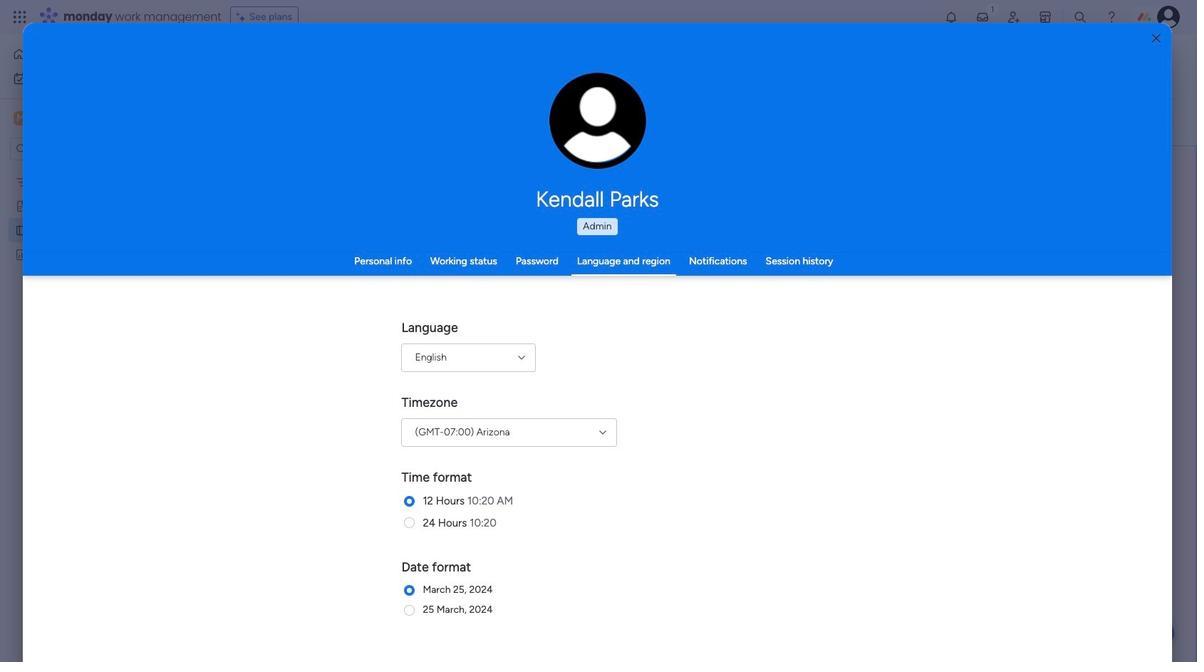 Task type: locate. For each thing, give the bounding box(es) containing it.
group
[[503, 257, 882, 340], [503, 340, 882, 423], [503, 423, 882, 500]]

kendall parks image
[[1157, 6, 1180, 29]]

update feed image
[[976, 10, 990, 24]]

form form
[[189, 146, 1196, 662]]

option
[[9, 43, 173, 66], [9, 67, 173, 90], [0, 169, 182, 171]]

list box
[[0, 166, 182, 459]]

monday marketplace image
[[1038, 10, 1053, 24]]

private board image
[[15, 199, 29, 212]]

workspace selection element
[[14, 110, 119, 128]]

collapse image
[[1162, 117, 1173, 128]]

help image
[[1105, 10, 1119, 24]]

notifications image
[[944, 10, 958, 24]]

select product image
[[13, 10, 27, 24]]

tab
[[309, 76, 363, 99]]

Choose a date date field
[[503, 460, 882, 487]]

workspace image
[[14, 110, 28, 126]]

search everything image
[[1073, 10, 1087, 24]]

1 image
[[986, 1, 999, 17]]

see plans image
[[236, 9, 249, 25]]



Task type: describe. For each thing, give the bounding box(es) containing it.
name text field
[[503, 294, 882, 323]]

1 group from the top
[[503, 257, 882, 340]]

invite members image
[[1007, 10, 1021, 24]]

2 group from the top
[[503, 340, 882, 423]]

0 vertical spatial option
[[9, 43, 173, 66]]

1 vertical spatial option
[[9, 67, 173, 90]]

2 vertical spatial option
[[0, 169, 182, 171]]

3 group from the top
[[503, 423, 882, 500]]

public dashboard image
[[15, 247, 29, 261]]

Search in workspace field
[[30, 141, 119, 157]]

public board image
[[15, 223, 29, 237]]

close image
[[1152, 33, 1161, 44]]



Task type: vqa. For each thing, say whether or not it's contained in the screenshot.
Notifications 'icon' on the top
yes



